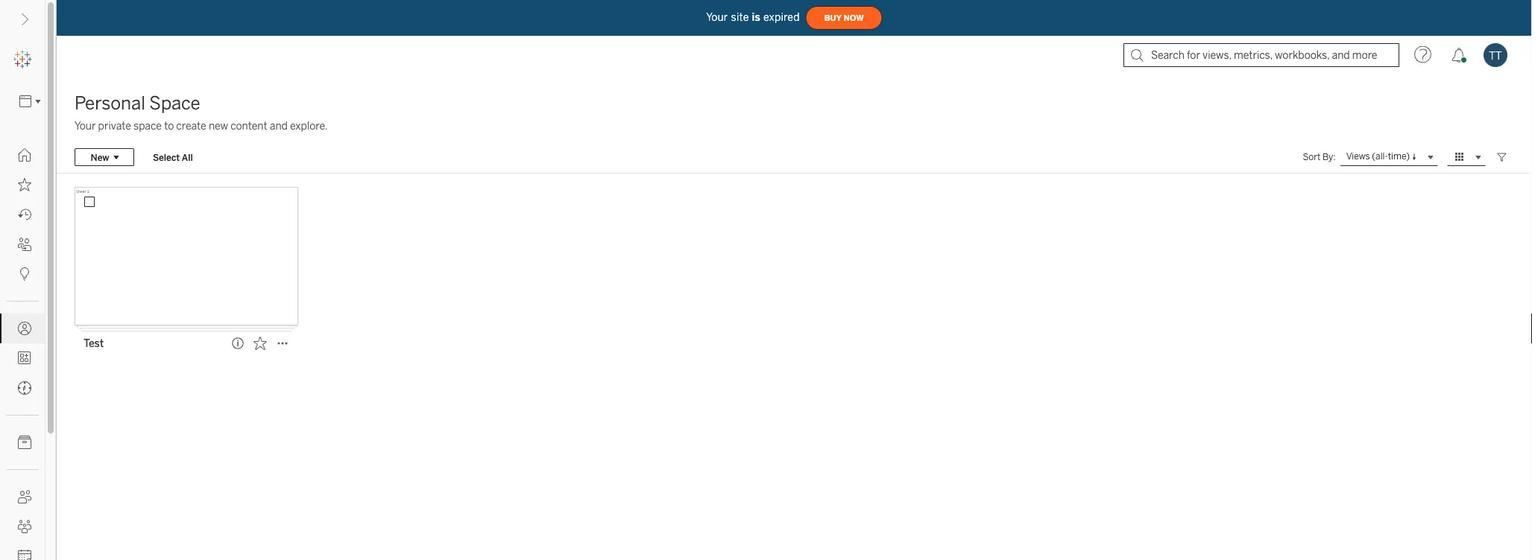 Task type: describe. For each thing, give the bounding box(es) containing it.
Search for views, metrics, workbooks, and more text field
[[1124, 43, 1400, 67]]

select
[[153, 152, 180, 163]]

to
[[164, 120, 174, 132]]

sort by:
[[1303, 152, 1336, 163]]

views
[[1346, 151, 1370, 162]]

all
[[182, 152, 193, 163]]

private
[[98, 120, 131, 132]]

space
[[134, 120, 162, 132]]

expired
[[764, 11, 800, 23]]

main navigation. press the up and down arrow keys to access links. element
[[0, 140, 45, 561]]

views (all-time)
[[1346, 151, 1410, 162]]

your site is expired
[[706, 11, 800, 23]]

space
[[149, 93, 200, 114]]

your inside personal space your private space to create new content and explore.
[[75, 120, 96, 132]]

and
[[270, 120, 288, 132]]

buy
[[824, 13, 842, 23]]

new
[[209, 120, 228, 132]]

site
[[731, 11, 749, 23]]

select all button
[[143, 148, 203, 166]]



Task type: vqa. For each thing, say whether or not it's contained in the screenshot.
assets
no



Task type: locate. For each thing, give the bounding box(es) containing it.
your left private
[[75, 120, 96, 132]]

0 vertical spatial your
[[706, 11, 728, 23]]

test
[[84, 337, 104, 350]]

your
[[706, 11, 728, 23], [75, 120, 96, 132]]

your left site
[[706, 11, 728, 23]]

is
[[752, 11, 761, 23]]

1 horizontal spatial your
[[706, 11, 728, 23]]

create
[[176, 120, 206, 132]]

sort
[[1303, 152, 1321, 163]]

personal
[[75, 93, 145, 114]]

time)
[[1388, 151, 1410, 162]]

navigation panel element
[[0, 45, 45, 561]]

views (all-time) button
[[1340, 148, 1438, 166]]

content
[[231, 120, 267, 132]]

new
[[91, 152, 109, 163]]

now
[[844, 13, 864, 23]]

buy now button
[[806, 6, 883, 30]]

(all-
[[1372, 151, 1388, 162]]

grid view image
[[1453, 151, 1467, 164]]

select all
[[153, 152, 193, 163]]

1 vertical spatial your
[[75, 120, 96, 132]]

explore.
[[290, 120, 328, 132]]

buy now
[[824, 13, 864, 23]]

personal space your private space to create new content and explore.
[[75, 93, 328, 132]]

0 horizontal spatial your
[[75, 120, 96, 132]]

by:
[[1323, 152, 1336, 163]]

new button
[[75, 148, 134, 166]]



